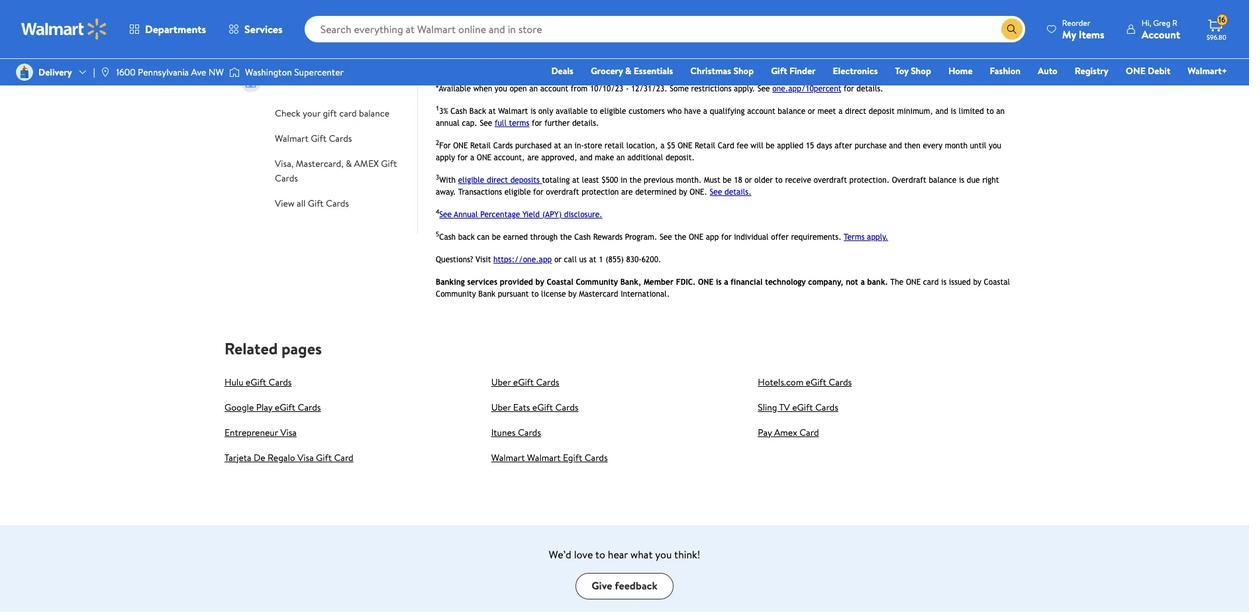 Task type: vqa. For each thing, say whether or not it's contained in the screenshot.
Rating
no



Task type: describe. For each thing, give the bounding box(es) containing it.
hulu egift cards link
[[225, 375, 292, 389]]

to
[[596, 547, 606, 562]]

grocery & essentials link
[[585, 64, 680, 78]]

departments button
[[118, 13, 217, 45]]

give feedback button
[[576, 573, 674, 599]]

search icon image
[[1007, 24, 1018, 34]]

pennsylvania
[[138, 66, 189, 79]]

hotels.com
[[758, 375, 804, 389]]

cards down hotels.com egift cards link
[[816, 401, 839, 414]]

registry link
[[1070, 64, 1115, 78]]

check your gift card balance
[[275, 107, 390, 120]]

money transfers
[[275, 8, 341, 21]]

 image for washington supercenter
[[229, 66, 240, 79]]

cards up your
[[293, 75, 317, 88]]

hotels.com egift cards
[[758, 375, 853, 389]]

itunes
[[492, 426, 516, 439]]

ave
[[191, 66, 206, 79]]

tax preparation
[[275, 33, 337, 46]]

& inside visa, mastercard, & amex gift cards
[[346, 157, 352, 170]]

Walmart Site-Wide search field
[[305, 16, 1026, 42]]

entrepreneur visa link
[[225, 426, 297, 439]]

love
[[574, 547, 593, 562]]

visa, mastercard, & amex gift cards link
[[275, 156, 397, 185]]

money transfers link
[[275, 7, 341, 21]]

walmart gift cards
[[275, 132, 352, 145]]

2 horizontal spatial walmart
[[527, 451, 561, 464]]

grocery
[[591, 64, 623, 78]]

entrepreneur visa
[[225, 426, 297, 439]]

cards right egift
[[585, 451, 608, 464]]

services
[[245, 22, 283, 36]]

christmas shop
[[691, 64, 754, 78]]

pay
[[758, 426, 773, 439]]

view
[[275, 197, 295, 210]]

1600 pennsylvania ave nw
[[116, 66, 224, 79]]

all
[[297, 197, 306, 210]]

toy
[[896, 64, 909, 78]]

sling tv egift cards
[[758, 401, 839, 414]]

uber for uber eats egift cards
[[492, 401, 511, 414]]

tarjeta de regalo visa gift card link
[[225, 451, 354, 464]]

deals
[[552, 64, 574, 78]]

toy shop link
[[890, 64, 938, 78]]

grocery & essentials
[[591, 64, 674, 78]]

hulu egift cards
[[225, 375, 292, 389]]

gift inside walmart gift cards link
[[311, 132, 327, 145]]

hi,
[[1142, 17, 1152, 28]]

cards up uber eats egift cards
[[537, 375, 560, 389]]

hi, greg r account
[[1142, 17, 1181, 41]]

google
[[225, 401, 254, 414]]

tv
[[780, 401, 791, 414]]

tax
[[275, 33, 288, 46]]

hear
[[608, 547, 628, 562]]

gift finder link
[[766, 64, 822, 78]]

gift right the regalo
[[316, 451, 332, 464]]

r
[[1173, 17, 1178, 28]]

1 vertical spatial visa
[[298, 451, 314, 464]]

cards right 'eats'
[[556, 401, 579, 414]]

shop for christmas shop
[[734, 64, 754, 78]]

google play egift cards link
[[225, 401, 321, 414]]

walmart walmart egift cards link
[[492, 451, 608, 464]]

fashion
[[991, 64, 1021, 78]]

related
[[225, 337, 278, 360]]

eats
[[514, 401, 531, 414]]

walmart for walmart walmart egift cards
[[492, 451, 525, 464]]

finder
[[790, 64, 816, 78]]

washington
[[245, 66, 292, 79]]

auto link
[[1033, 64, 1064, 78]]

mastercard,
[[296, 157, 344, 170]]

gift cards
[[275, 75, 317, 88]]

shop for toy shop
[[911, 64, 932, 78]]

uber eats egift cards
[[492, 401, 579, 414]]

 image for delivery
[[16, 64, 33, 81]]

$96.80
[[1208, 32, 1227, 42]]

washington supercenter
[[245, 66, 344, 79]]

egift right play
[[275, 401, 296, 414]]

walmart walmart egift cards
[[492, 451, 608, 464]]

transfers
[[304, 8, 341, 21]]

services button
[[217, 13, 294, 45]]

fashion link
[[985, 64, 1027, 78]]

toy shop
[[896, 64, 932, 78]]

preparation
[[290, 33, 337, 46]]



Task type: locate. For each thing, give the bounding box(es) containing it.
 image
[[16, 64, 33, 81], [229, 66, 240, 79], [100, 67, 111, 78]]

1 horizontal spatial visa
[[298, 451, 314, 464]]

check your gift card balance link
[[275, 105, 390, 120]]

2 uber from the top
[[492, 401, 511, 414]]

gift inside view all gift cards link
[[308, 197, 324, 210]]

tarjeta de regalo visa gift card
[[225, 451, 354, 464]]

walmart+ link
[[1183, 64, 1234, 78]]

16
[[1219, 14, 1227, 25]]

egift right 'eats'
[[533, 401, 554, 414]]

items
[[1080, 27, 1105, 41]]

1 horizontal spatial  image
[[100, 67, 111, 78]]

deals link
[[546, 64, 580, 78]]

egift up 'eats'
[[514, 375, 534, 389]]

pages
[[282, 337, 322, 360]]

0 vertical spatial uber
[[492, 375, 511, 389]]

walmart down check
[[275, 132, 309, 145]]

tarjeta
[[225, 451, 252, 464]]

0 vertical spatial visa
[[280, 426, 297, 439]]

0 horizontal spatial card
[[334, 451, 354, 464]]

walmart left egift
[[527, 451, 561, 464]]

give
[[592, 579, 613, 593]]

amex
[[775, 426, 798, 439]]

 image right |
[[100, 67, 111, 78]]

cards inside visa, mastercard, & amex gift cards
[[275, 172, 298, 185]]

gift right all
[[308, 197, 324, 210]]

give feedback
[[592, 579, 658, 593]]

1 uber from the top
[[492, 375, 511, 389]]

uber up uber eats egift cards 'link'
[[492, 375, 511, 389]]

1 horizontal spatial shop
[[911, 64, 932, 78]]

gift inside visa, mastercard, & amex gift cards
[[381, 157, 397, 170]]

cards down visa,
[[275, 172, 298, 185]]

gift cards image
[[238, 68, 264, 95]]

your
[[303, 107, 321, 120]]

Search search field
[[305, 16, 1026, 42]]

cards down visa, mastercard, & amex gift cards
[[326, 197, 349, 210]]

0 horizontal spatial shop
[[734, 64, 754, 78]]

& right the grocery
[[626, 64, 632, 78]]

1 horizontal spatial walmart
[[492, 451, 525, 464]]

electronics link
[[828, 64, 884, 78]]

gift
[[772, 64, 788, 78], [275, 75, 291, 88], [311, 132, 327, 145], [381, 157, 397, 170], [308, 197, 324, 210], [316, 451, 332, 464]]

pay amex card
[[758, 426, 820, 439]]

1 vertical spatial uber
[[492, 401, 511, 414]]

think!
[[675, 547, 701, 562]]

|
[[93, 66, 95, 79]]

visa
[[280, 426, 297, 439], [298, 451, 314, 464]]

1 shop from the left
[[734, 64, 754, 78]]

0 horizontal spatial &
[[346, 157, 352, 170]]

view all gift cards
[[275, 197, 349, 210]]

view all gift cards link
[[275, 195, 349, 210]]

1 horizontal spatial card
[[800, 426, 820, 439]]

cards down "card"
[[329, 132, 352, 145]]

sling
[[758, 401, 778, 414]]

hotels.com egift cards link
[[758, 375, 853, 389]]

check
[[275, 107, 301, 120]]

uber for uber egift cards
[[492, 375, 511, 389]]

essentials
[[634, 64, 674, 78]]

christmas
[[691, 64, 732, 78]]

uber egift cards link
[[492, 375, 560, 389]]

greg
[[1154, 17, 1171, 28]]

itunes cards
[[492, 426, 541, 439]]

uber
[[492, 375, 511, 389], [492, 401, 511, 414]]

de
[[254, 451, 266, 464]]

money
[[275, 8, 302, 21]]

egift up sling tv egift cards "link"
[[806, 375, 827, 389]]

egift
[[246, 375, 267, 389], [514, 375, 534, 389], [806, 375, 827, 389], [275, 401, 296, 414], [533, 401, 554, 414], [793, 401, 814, 414]]

visa, mastercard, & amex gift cards
[[275, 157, 397, 185]]

card right the regalo
[[334, 451, 354, 464]]

my
[[1063, 27, 1077, 41]]

 image left the delivery in the top left of the page
[[16, 64, 33, 81]]

0 horizontal spatial walmart
[[275, 132, 309, 145]]

feedback
[[615, 579, 658, 593]]

shop right christmas
[[734, 64, 754, 78]]

cards up google play egift cards
[[269, 375, 292, 389]]

walmart down itunes
[[492, 451, 525, 464]]

uber egift cards
[[492, 375, 560, 389]]

itunes cards link
[[492, 426, 541, 439]]

shop right the toy
[[911, 64, 932, 78]]

walmart
[[275, 132, 309, 145], [492, 451, 525, 464], [527, 451, 561, 464]]

pay amex card link
[[758, 426, 820, 439]]

christmas shop link
[[685, 64, 760, 78]]

1600
[[116, 66, 136, 79]]

regalo
[[268, 451, 295, 464]]

balance
[[359, 107, 390, 120]]

what
[[631, 547, 653, 562]]

uber eats egift cards link
[[492, 401, 579, 414]]

related pages
[[225, 337, 322, 360]]

home
[[949, 64, 973, 78]]

hulu
[[225, 375, 244, 389]]

clear search field text image
[[986, 24, 997, 34]]

walmart gift cards link
[[275, 130, 352, 145]]

reorder my items
[[1063, 17, 1105, 41]]

walmart image
[[21, 19, 107, 40]]

walmart for walmart gift cards
[[275, 132, 309, 145]]

supercenter
[[294, 66, 344, 79]]

1 vertical spatial card
[[334, 451, 354, 464]]

gift right 'amex'
[[381, 157, 397, 170]]

gift
[[323, 107, 337, 120]]

visa right the regalo
[[298, 451, 314, 464]]

 image right nw
[[229, 66, 240, 79]]

delivery
[[38, 66, 72, 79]]

debit
[[1149, 64, 1171, 78]]

shop
[[734, 64, 754, 78], [911, 64, 932, 78]]

cards up sling tv egift cards on the right
[[829, 375, 853, 389]]

electronics
[[833, 64, 878, 78]]

egift right hulu
[[246, 375, 267, 389]]

card
[[800, 426, 820, 439], [334, 451, 354, 464]]

egift right tv at the right bottom of the page
[[793, 401, 814, 414]]

 image for 1600 pennsylvania ave nw
[[100, 67, 111, 78]]

play
[[256, 401, 273, 414]]

home link
[[943, 64, 979, 78]]

1 horizontal spatial &
[[626, 64, 632, 78]]

gift left finder
[[772, 64, 788, 78]]

cards right play
[[298, 401, 321, 414]]

card
[[339, 107, 357, 120]]

gift up mastercard,
[[311, 132, 327, 145]]

card right amex
[[800, 426, 820, 439]]

0 vertical spatial card
[[800, 426, 820, 439]]

amex
[[354, 157, 379, 170]]

google play egift cards
[[225, 401, 321, 414]]

0 vertical spatial &
[[626, 64, 632, 78]]

gift inside the gift finder link
[[772, 64, 788, 78]]

2 horizontal spatial  image
[[229, 66, 240, 79]]

visa up tarjeta de regalo visa gift card "link"
[[280, 426, 297, 439]]

uber left 'eats'
[[492, 401, 511, 414]]

nw
[[209, 66, 224, 79]]

sling tv egift cards link
[[758, 401, 839, 414]]

gift right gift cards image
[[275, 75, 291, 88]]

account
[[1142, 27, 1181, 41]]

0 horizontal spatial  image
[[16, 64, 33, 81]]

departments
[[145, 22, 206, 36]]

2 shop from the left
[[911, 64, 932, 78]]

visa,
[[275, 157, 294, 170]]

0 horizontal spatial visa
[[280, 426, 297, 439]]

entrepreneur
[[225, 426, 278, 439]]

we'd love to hear what you think!
[[549, 547, 701, 562]]

reorder
[[1063, 17, 1091, 28]]

& left 'amex'
[[346, 157, 352, 170]]

1 vertical spatial &
[[346, 157, 352, 170]]

cards down uber eats egift cards 'link'
[[518, 426, 541, 439]]

one
[[1127, 64, 1146, 78]]



